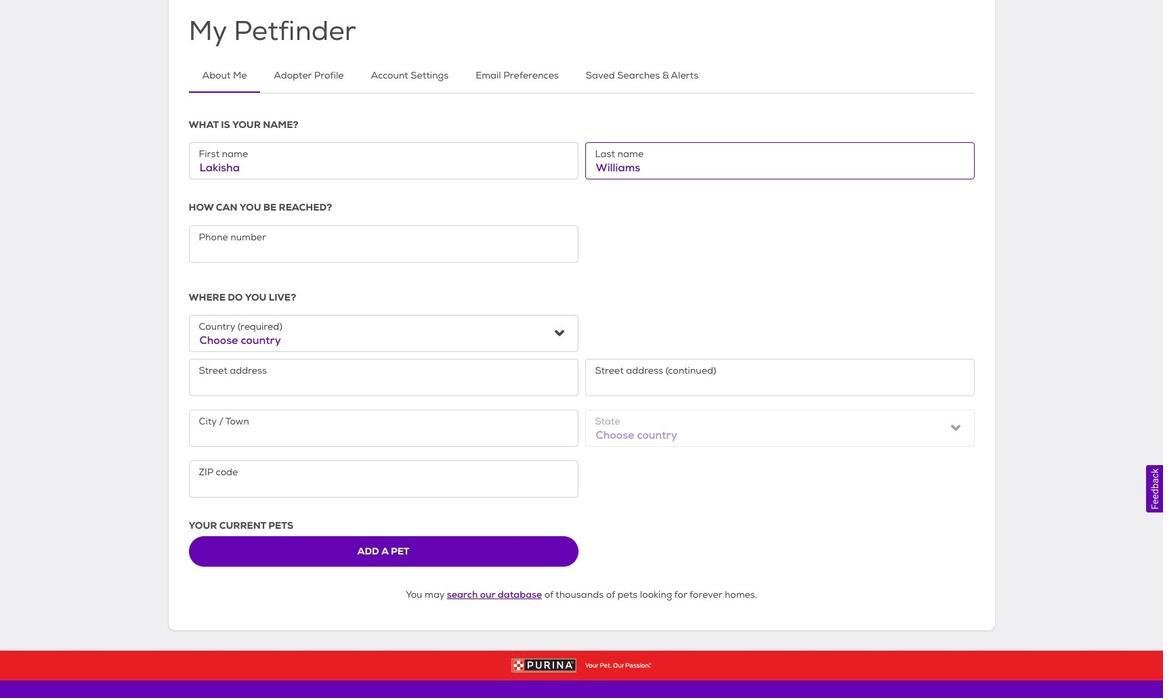 Task type: vqa. For each thing, say whether or not it's contained in the screenshot.
Primary element
no



Task type: describe. For each thing, give the bounding box(es) containing it.
purina your pet, our passion image
[[0, 659, 1163, 673]]



Task type: locate. For each thing, give the bounding box(es) containing it.
footer
[[0, 651, 1163, 699]]

None text field
[[585, 142, 975, 180], [189, 225, 578, 263], [189, 461, 578, 498], [585, 142, 975, 180], [189, 225, 578, 263], [189, 461, 578, 498]]

None text field
[[189, 142, 578, 180], [189, 359, 578, 396], [585, 359, 975, 396], [189, 410, 578, 447], [189, 142, 578, 180], [189, 359, 578, 396], [585, 359, 975, 396], [189, 410, 578, 447]]



